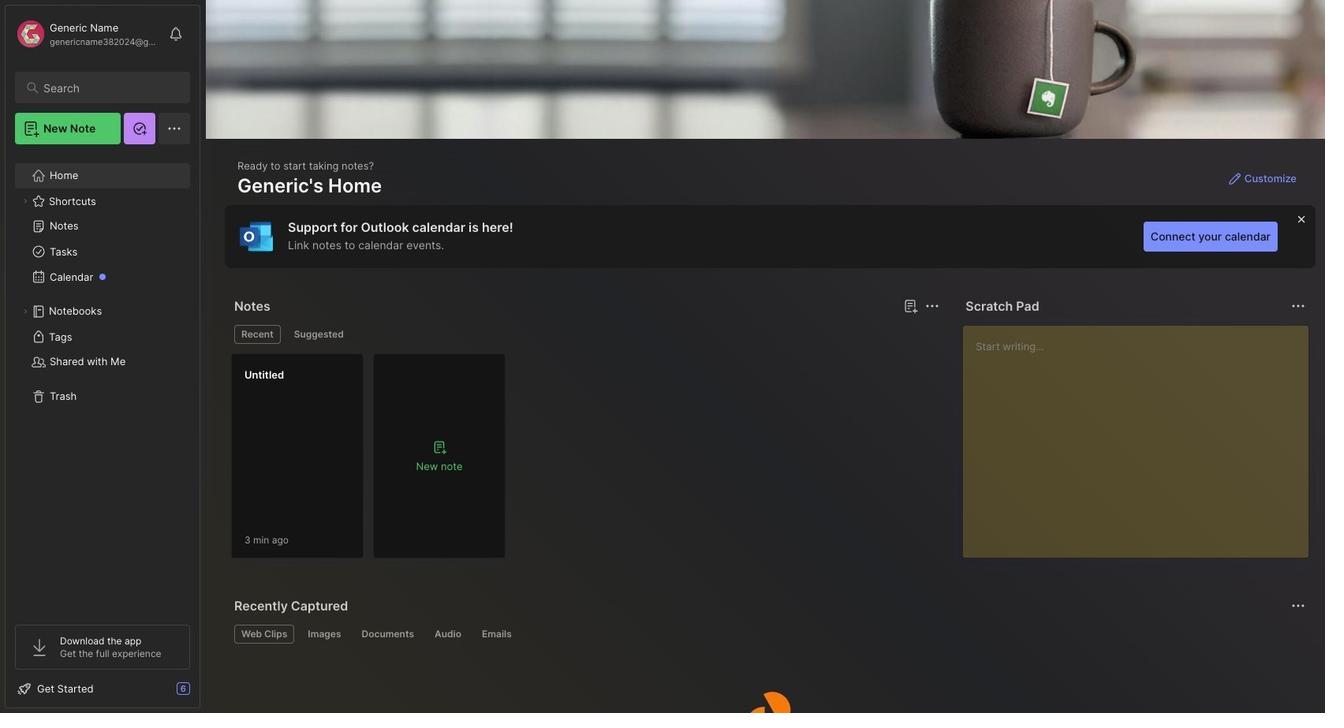 Task type: locate. For each thing, give the bounding box(es) containing it.
main element
[[0, 0, 205, 713]]

tree
[[6, 154, 200, 610]]

expand notebooks image
[[21, 307, 30, 316]]

1 vertical spatial tab list
[[234, 625, 1303, 644]]

tab
[[234, 325, 281, 344], [287, 325, 351, 344], [234, 625, 294, 644], [301, 625, 348, 644], [355, 625, 421, 644], [427, 625, 468, 644], [475, 625, 519, 644]]

1 vertical spatial more actions image
[[1289, 596, 1308, 615]]

0 vertical spatial tab list
[[234, 325, 937, 344]]

2 more actions image from the top
[[1289, 596, 1308, 615]]

Account field
[[15, 18, 161, 50]]

0 vertical spatial more actions field
[[1287, 295, 1309, 317]]

tree inside main element
[[6, 154, 200, 610]]

row group
[[231, 353, 515, 568]]

0 vertical spatial more actions image
[[1289, 297, 1308, 315]]

Search text field
[[43, 80, 176, 95]]

more actions image
[[1289, 297, 1308, 315], [1289, 596, 1308, 615]]

None search field
[[43, 78, 176, 97]]

More actions field
[[1287, 295, 1309, 317], [1287, 595, 1309, 617]]

tab list
[[234, 325, 937, 344], [234, 625, 1303, 644]]

1 more actions field from the top
[[1287, 295, 1309, 317]]

1 vertical spatial more actions field
[[1287, 595, 1309, 617]]

click to collapse image
[[199, 684, 211, 703]]



Task type: describe. For each thing, give the bounding box(es) containing it.
Start writing… text field
[[976, 326, 1308, 545]]

1 tab list from the top
[[234, 325, 937, 344]]

2 tab list from the top
[[234, 625, 1303, 644]]

Help and Learning task checklist field
[[6, 676, 200, 701]]

2 more actions field from the top
[[1287, 595, 1309, 617]]

none search field inside main element
[[43, 78, 176, 97]]

1 more actions image from the top
[[1289, 297, 1308, 315]]



Task type: vqa. For each thing, say whether or not it's contained in the screenshot.
row group
yes



